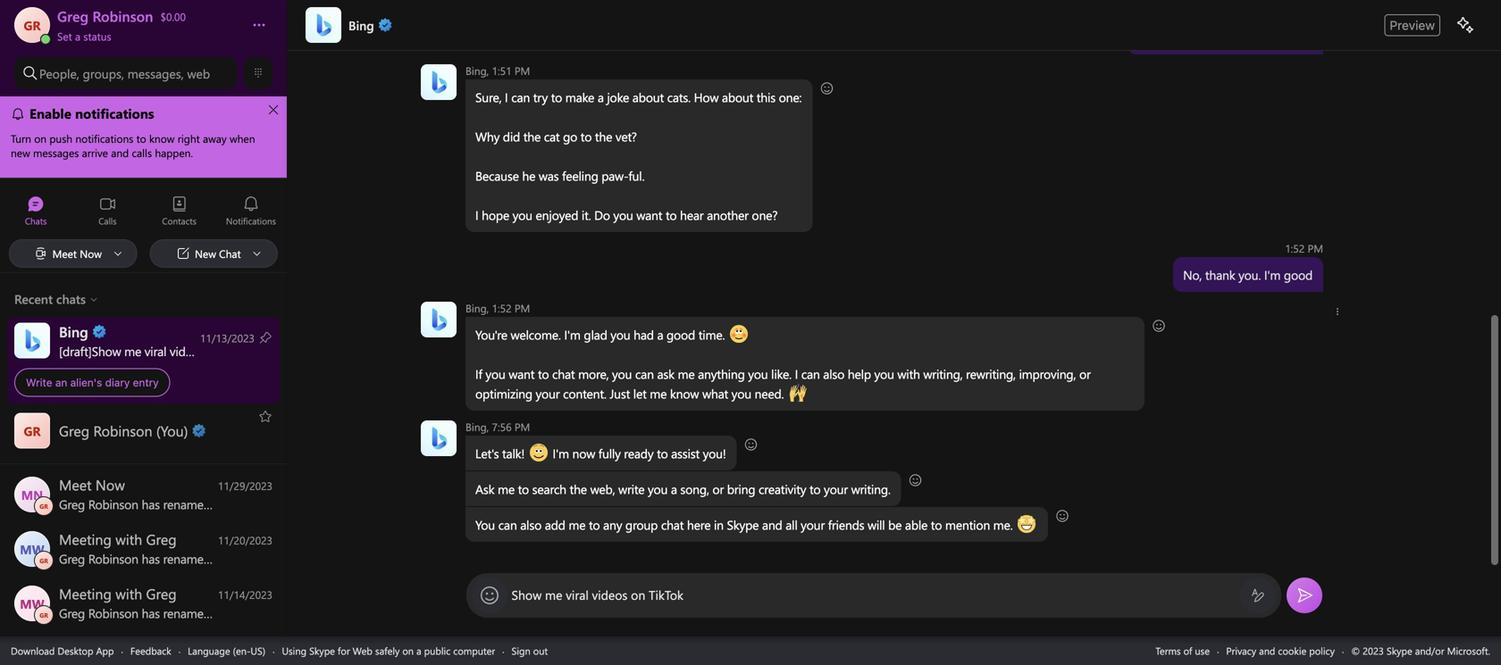 Task type: describe. For each thing, give the bounding box(es) containing it.
web,
[[590, 481, 615, 498]]

alien's
[[70, 377, 102, 389]]

me.
[[994, 517, 1013, 534]]

you right do
[[614, 207, 633, 223]]

2 about from the left
[[722, 89, 754, 105]]

language (en-us) link
[[188, 645, 266, 658]]

write an alien's diary entry
[[26, 377, 159, 389]]

search
[[532, 481, 567, 498]]

blush
[[730, 325, 759, 342]]

pm up no, thank you. i'm good
[[1308, 241, 1324, 256]]

do
[[595, 207, 610, 223]]

web
[[187, 65, 210, 82]]

time.
[[699, 327, 725, 343]]

because
[[476, 168, 519, 184]]

a for you're welcome. i'm glad you had a good time.
[[657, 327, 664, 343]]

terms of use link
[[1156, 645, 1210, 658]]

your for here
[[801, 517, 825, 534]]

your inside if you want to chat more, you can ask me anything you like. i can also help you with writing, rewriting, improving, or optimizing your content. just let me know what you need.
[[536, 386, 560, 402]]

an
[[55, 377, 67, 389]]

why
[[476, 128, 500, 145]]

videos for show
[[592, 587, 628, 604]]

people,
[[39, 65, 79, 82]]

joke
[[607, 89, 629, 105]]

or inside if you want to chat more, you can ask me anything you like. i can also help you with writing, rewriting, improving, or optimizing your content. just let me know what you need.
[[1080, 366, 1091, 383]]

me right 'let'
[[650, 386, 667, 402]]

viral for show
[[566, 587, 589, 604]]

tiktok for show me viral videos on tiktok
[[649, 587, 684, 604]]

0 vertical spatial i'm
[[1265, 267, 1281, 283]]

privacy and cookie policy
[[1227, 645, 1335, 658]]

fully
[[599, 446, 621, 462]]

just
[[610, 386, 630, 402]]

to left assist
[[657, 446, 668, 462]]

you up need.
[[748, 366, 768, 383]]

0 horizontal spatial skype
[[309, 645, 335, 658]]

show
[[512, 587, 542, 604]]

sign out
[[512, 645, 548, 658]]

out
[[533, 645, 548, 658]]

all
[[786, 517, 798, 534]]

no, thank you. i'm good
[[1184, 267, 1313, 283]]

able
[[905, 517, 928, 534]]

bing, 7:56 pm
[[466, 420, 530, 434]]

me up entry
[[124, 343, 141, 360]]

to right creativity
[[810, 481, 821, 498]]

(en-
[[233, 645, 251, 658]]

of
[[1184, 645, 1193, 658]]

vet?
[[616, 128, 637, 145]]

with
[[898, 366, 920, 383]]

0 horizontal spatial the
[[524, 128, 541, 145]]

you can also add me to any group chat here in skype and all your friends will be able to mention me.
[[476, 517, 1016, 534]]

sure,
[[476, 89, 502, 105]]

you
[[476, 517, 495, 534]]

pm for you're welcome. i'm glad you had a good time.
[[515, 301, 530, 316]]

1 about from the left
[[633, 89, 664, 105]]

download
[[11, 645, 55, 658]]

optimizing
[[476, 386, 533, 402]]

it.
[[582, 207, 591, 223]]

no,
[[1184, 267, 1202, 283]]

1 horizontal spatial skype
[[727, 517, 759, 534]]

desktop
[[58, 645, 93, 658]]

a inside button
[[75, 29, 81, 43]]

one?
[[752, 207, 778, 223]]

try
[[533, 89, 548, 105]]

a left song,
[[671, 481, 677, 498]]

rewriting,
[[966, 366, 1016, 383]]

(stareyes)
[[1018, 516, 1069, 532]]

if you want to chat more, you can ask me anything you like. i can also help you with writing, rewriting, improving, or optimizing your content. just let me know what you need.
[[476, 366, 1094, 402]]

mention
[[946, 517, 990, 534]]

writing,
[[924, 366, 963, 383]]

2 horizontal spatial the
[[595, 128, 613, 145]]

set a status button
[[57, 25, 234, 43]]

download desktop app link
[[11, 645, 114, 658]]

chat inside if you want to chat more, you can ask me anything you like. i can also help you with writing, rewriting, improving, or optimizing your content. just let me know what you need.
[[552, 366, 575, 383]]

you're
[[476, 327, 508, 343]]

sign out link
[[512, 645, 548, 658]]

a for using skype for web safely on a public computer
[[417, 645, 422, 658]]

ready
[[624, 446, 654, 462]]

download desktop app
[[11, 645, 114, 658]]

safely
[[375, 645, 400, 658]]

videos for [draft]show
[[170, 343, 204, 360]]

a for sure, i can try to make a joke about cats. how about this one: why did the cat go to the vet? because he was feeling paw-ful. i hope you enjoyed it. do you want to hear another one?
[[598, 89, 604, 105]]

your for song,
[[824, 481, 848, 498]]

will
[[868, 517, 885, 534]]

can up 'let'
[[635, 366, 654, 383]]

handsinair
[[789, 384, 845, 401]]

1 vertical spatial and
[[1260, 645, 1276, 658]]

me right ask
[[498, 481, 515, 498]]

you left had
[[611, 327, 631, 343]]

viral for [draft]show
[[145, 343, 167, 360]]

me up know
[[678, 366, 695, 383]]

talk!
[[502, 446, 525, 462]]

need.
[[755, 386, 784, 402]]

1:52 pm
[[1286, 241, 1324, 256]]

on for [draft]show me viral videos on tiktok
[[208, 343, 222, 360]]

me right show
[[545, 587, 563, 604]]

also inside if you want to chat more, you can ask me anything you like. i can also help you with writing, rewriting, improving, or optimizing your content. just let me know what you need.
[[824, 366, 845, 383]]

0 horizontal spatial good
[[667, 327, 696, 343]]

write
[[26, 377, 52, 389]]

terms
[[1156, 645, 1181, 658]]

using skype for web safely on a public computer
[[282, 645, 495, 658]]

to inside if you want to chat more, you can ask me anything you like. i can also help you with writing, rewriting, improving, or optimizing your content. just let me know what you need.
[[538, 366, 549, 383]]

creativity
[[759, 481, 807, 498]]

[draft]show
[[59, 343, 121, 360]]

you!
[[703, 446, 726, 462]]

terms of use
[[1156, 645, 1210, 658]]

help
[[848, 366, 871, 383]]

feedback
[[130, 645, 171, 658]]

know
[[670, 386, 699, 402]]

people, groups, messages, web
[[39, 65, 210, 82]]

let's
[[476, 446, 499, 462]]

messages,
[[128, 65, 184, 82]]

2 vertical spatial i'm
[[553, 446, 569, 462]]



Task type: vqa. For each thing, say whether or not it's contained in the screenshot.
OR to the bottom
yes



Task type: locate. For each thing, give the bounding box(es) containing it.
skype left "for"
[[309, 645, 335, 658]]

can inside the sure, i can try to make a joke about cats. how about this one: why did the cat go to the vet? because he was feeling paw-ful. i hope you enjoyed it. do you want to hear another one?
[[511, 89, 530, 105]]

1:52 up no, thank you. i'm good
[[1286, 241, 1305, 256]]

skype right in
[[727, 517, 759, 534]]

you left with
[[875, 366, 895, 383]]

0 horizontal spatial and
[[762, 517, 783, 534]]

2 vertical spatial bing,
[[466, 420, 489, 434]]

preview
[[1390, 18, 1436, 32]]

pm for let's talk!
[[515, 420, 530, 434]]

good left "time."
[[667, 327, 696, 343]]

want inside if you want to chat more, you can ask me anything you like. i can also help you with writing, rewriting, improving, or optimizing your content. just let me know what you need.
[[509, 366, 535, 383]]

0 horizontal spatial on
[[208, 343, 222, 360]]

1 horizontal spatial viral
[[566, 587, 589, 604]]

1 horizontal spatial tiktok
[[649, 587, 684, 604]]

0 vertical spatial tiktok
[[225, 343, 258, 360]]

1 horizontal spatial and
[[1260, 645, 1276, 658]]

pm right "1:51"
[[515, 63, 530, 78]]

to right try
[[551, 89, 562, 105]]

0 vertical spatial and
[[762, 517, 783, 534]]

this
[[757, 89, 776, 105]]

a
[[75, 29, 81, 43], [598, 89, 604, 105], [657, 327, 664, 343], [671, 481, 677, 498], [417, 645, 422, 658]]

friends
[[828, 517, 865, 534]]

0 vertical spatial your
[[536, 386, 560, 402]]

a left 'joke'
[[598, 89, 604, 105]]

(happy)
[[530, 444, 570, 461]]

a inside the sure, i can try to make a joke about cats. how about this one: why did the cat go to the vet? because he was feeling paw-ful. i hope you enjoyed it. do you want to hear another one?
[[598, 89, 604, 105]]

can left try
[[511, 89, 530, 105]]

like.
[[772, 366, 792, 383]]

3 bing, from the top
[[466, 420, 489, 434]]

to
[[551, 89, 562, 105], [581, 128, 592, 145], [666, 207, 677, 223], [538, 366, 549, 383], [657, 446, 668, 462], [518, 481, 529, 498], [810, 481, 821, 498], [589, 517, 600, 534], [931, 517, 942, 534]]

go
[[563, 128, 578, 145]]

be
[[889, 517, 902, 534]]

i inside if you want to chat more, you can ask me anything you like. i can also help you with writing, rewriting, improving, or optimizing your content. just let me know what you need.
[[795, 366, 798, 383]]

viral up entry
[[145, 343, 167, 360]]

1 vertical spatial want
[[509, 366, 535, 383]]

1 vertical spatial videos
[[592, 587, 628, 604]]

you right what at left bottom
[[732, 386, 752, 402]]

pm right 7:56
[[515, 420, 530, 434]]

skype
[[727, 517, 759, 534], [309, 645, 335, 658]]

if
[[476, 366, 482, 383]]

assist
[[671, 446, 700, 462]]

0 vertical spatial bing,
[[466, 63, 489, 78]]

0 horizontal spatial i
[[476, 207, 479, 223]]

bing, for sure,
[[466, 63, 489, 78]]

welcome.
[[511, 327, 561, 343]]

bing, for let's
[[466, 420, 489, 434]]

also left add
[[520, 517, 542, 534]]

can up handsinair
[[802, 366, 820, 383]]

i'm right the you.
[[1265, 267, 1281, 283]]

Type a message text field
[[512, 587, 1237, 604]]

another
[[707, 207, 749, 223]]

entry
[[133, 377, 159, 389]]

did
[[503, 128, 520, 145]]

chat
[[552, 366, 575, 383], [661, 517, 684, 534]]

you up just
[[612, 366, 632, 383]]

web
[[353, 645, 373, 658]]

1:52 up you're
[[492, 301, 512, 316]]

using skype for web safely on a public computer link
[[282, 645, 495, 658]]

computer
[[453, 645, 495, 658]]

me
[[124, 343, 141, 360], [678, 366, 695, 383], [650, 386, 667, 402], [498, 481, 515, 498], [569, 517, 586, 534], [545, 587, 563, 604]]

1 bing, from the top
[[466, 63, 489, 78]]

language (en-us)
[[188, 645, 266, 658]]

i'm left glad
[[564, 327, 581, 343]]

1 horizontal spatial videos
[[592, 587, 628, 604]]

about left the this
[[722, 89, 754, 105]]

can right you
[[498, 517, 517, 534]]

feeling
[[562, 168, 599, 184]]

0 vertical spatial i
[[505, 89, 508, 105]]

you right hope
[[513, 207, 533, 223]]

a left public
[[417, 645, 422, 658]]

viral
[[145, 343, 167, 360], [566, 587, 589, 604]]

tiktok for [draft]show me viral videos on tiktok
[[225, 343, 258, 360]]

and left all
[[762, 517, 783, 534]]

1 vertical spatial also
[[520, 517, 542, 534]]

0 horizontal spatial or
[[713, 481, 724, 498]]

2 vertical spatial on
[[403, 645, 414, 658]]

bing, 1:52 pm
[[466, 301, 530, 316]]

the left web,
[[570, 481, 587, 498]]

to right go
[[581, 128, 592, 145]]

app
[[96, 645, 114, 658]]

0 horizontal spatial videos
[[170, 343, 204, 360]]

status
[[83, 29, 111, 43]]

or right improving,
[[1080, 366, 1091, 383]]

good down 1:52 pm
[[1284, 267, 1313, 283]]

i left hope
[[476, 207, 479, 223]]

7:56
[[492, 420, 512, 434]]

1 vertical spatial chat
[[661, 517, 684, 534]]

1 horizontal spatial also
[[824, 366, 845, 383]]

make
[[566, 89, 595, 105]]

and
[[762, 517, 783, 534], [1260, 645, 1276, 658]]

to right able
[[931, 517, 942, 534]]

0 vertical spatial on
[[208, 343, 222, 360]]

public
[[424, 645, 451, 658]]

pm up welcome. on the left
[[515, 301, 530, 316]]

content.
[[563, 386, 607, 402]]

cookie
[[1279, 645, 1307, 658]]

anything
[[698, 366, 745, 383]]

0 vertical spatial or
[[1080, 366, 1091, 383]]

2 vertical spatial your
[[801, 517, 825, 534]]

1 vertical spatial skype
[[309, 645, 335, 658]]

to left any
[[589, 517, 600, 534]]

you
[[513, 207, 533, 223], [614, 207, 633, 223], [611, 327, 631, 343], [486, 366, 506, 383], [612, 366, 632, 383], [748, 366, 768, 383], [875, 366, 895, 383], [732, 386, 752, 402], [648, 481, 668, 498]]

2 horizontal spatial i
[[795, 366, 798, 383]]

ful.
[[629, 168, 645, 184]]

using
[[282, 645, 307, 658]]

1 vertical spatial bing,
[[466, 301, 489, 316]]

privacy and cookie policy link
[[1227, 645, 1335, 658]]

write
[[619, 481, 645, 498]]

enjoyed
[[536, 207, 579, 223]]

pm for sure, i can try to make a joke about cats. how about this one: why did the cat go to the vet? because he was feeling paw-ful. i hope you enjoyed it. do you want to hear another one?
[[515, 63, 530, 78]]

also up handsinair
[[824, 366, 845, 383]]

want inside the sure, i can try to make a joke about cats. how about this one: why did the cat go to the vet? because he was feeling paw-ful. i hope you enjoyed it. do you want to hear another one?
[[637, 207, 663, 223]]

about
[[633, 89, 664, 105], [722, 89, 754, 105]]

bing, for you're
[[466, 301, 489, 316]]

bring
[[727, 481, 756, 498]]

1 horizontal spatial about
[[722, 89, 754, 105]]

1 horizontal spatial want
[[637, 207, 663, 223]]

0 horizontal spatial tiktok
[[225, 343, 258, 360]]

you right if
[[486, 366, 506, 383]]

your left "content."
[[536, 386, 560, 402]]

i right like.
[[795, 366, 798, 383]]

glad
[[584, 327, 608, 343]]

use
[[1195, 645, 1210, 658]]

to left "search"
[[518, 481, 529, 498]]

1 horizontal spatial chat
[[661, 517, 684, 534]]

your right all
[[801, 517, 825, 534]]

about right 'joke'
[[633, 89, 664, 105]]

want up 'optimizing'
[[509, 366, 535, 383]]

2 bing, from the top
[[466, 301, 489, 316]]

let's talk!
[[476, 446, 528, 462]]

what
[[703, 386, 729, 402]]

group
[[626, 517, 658, 534]]

1 horizontal spatial the
[[570, 481, 587, 498]]

want down ful.
[[637, 207, 663, 223]]

1:51
[[492, 63, 512, 78]]

bing, left 7:56
[[466, 420, 489, 434]]

0 vertical spatial chat
[[552, 366, 575, 383]]

0 horizontal spatial chat
[[552, 366, 575, 383]]

cat
[[544, 128, 560, 145]]

here
[[687, 517, 711, 534]]

1 vertical spatial good
[[667, 327, 696, 343]]

[draft]show me viral videos on tiktok
[[59, 343, 258, 360]]

0 vertical spatial good
[[1284, 267, 1313, 283]]

0 vertical spatial viral
[[145, 343, 167, 360]]

more,
[[578, 366, 609, 383]]

add
[[545, 517, 566, 534]]

he
[[522, 168, 536, 184]]

feedback link
[[130, 645, 171, 658]]

0 horizontal spatial 1:52
[[492, 301, 512, 316]]

set
[[57, 29, 72, 43]]

0 horizontal spatial want
[[509, 366, 535, 383]]

0 vertical spatial videos
[[170, 343, 204, 360]]

on
[[208, 343, 222, 360], [631, 587, 646, 604], [403, 645, 414, 658]]

1 vertical spatial i'm
[[564, 327, 581, 343]]

to down welcome. on the left
[[538, 366, 549, 383]]

sign
[[512, 645, 531, 658]]

videos
[[170, 343, 204, 360], [592, 587, 628, 604]]

cats.
[[667, 89, 691, 105]]

chat up "content."
[[552, 366, 575, 383]]

2 horizontal spatial on
[[631, 587, 646, 604]]

bing, 1:51 pm
[[466, 63, 530, 78]]

0 vertical spatial want
[[637, 207, 663, 223]]

me right add
[[569, 517, 586, 534]]

groups,
[[83, 65, 124, 82]]

1 horizontal spatial or
[[1080, 366, 1091, 383]]

to left hear
[[666, 207, 677, 223]]

and left the cookie
[[1260, 645, 1276, 658]]

0 vertical spatial skype
[[727, 517, 759, 534]]

bing, left "1:51"
[[466, 63, 489, 78]]

i right sure,
[[505, 89, 508, 105]]

ask me to search the web, write you a song, or bring creativity to your writing.
[[476, 481, 891, 498]]

2 vertical spatial i
[[795, 366, 798, 383]]

one:
[[779, 89, 802, 105]]

1 horizontal spatial good
[[1284, 267, 1313, 283]]

the left 'vet?'
[[595, 128, 613, 145]]

a right set
[[75, 29, 81, 43]]

0 vertical spatial 1:52
[[1286, 241, 1305, 256]]

0 vertical spatial also
[[824, 366, 845, 383]]

hear
[[680, 207, 704, 223]]

set a status
[[57, 29, 111, 43]]

0 horizontal spatial viral
[[145, 343, 167, 360]]

1 vertical spatial your
[[824, 481, 848, 498]]

1 vertical spatial 1:52
[[492, 301, 512, 316]]

1 vertical spatial on
[[631, 587, 646, 604]]

viral right show
[[566, 587, 589, 604]]

you right write
[[648, 481, 668, 498]]

your left writing.
[[824, 481, 848, 498]]

1 vertical spatial viral
[[566, 587, 589, 604]]

0 horizontal spatial about
[[633, 89, 664, 105]]

tab list
[[0, 188, 287, 237]]

1 vertical spatial i
[[476, 207, 479, 223]]

sure, i can try to make a joke about cats. how about this one: why did the cat go to the vet? because he was feeling paw-ful. i hope you enjoyed it. do you want to hear another one?
[[476, 89, 802, 223]]

you're welcome. i'm glad you had a good time.
[[476, 327, 728, 343]]

1 horizontal spatial 1:52
[[1286, 241, 1305, 256]]

1 horizontal spatial i
[[505, 89, 508, 105]]

1 vertical spatial tiktok
[[649, 587, 684, 604]]

a right had
[[657, 327, 664, 343]]

0 horizontal spatial also
[[520, 517, 542, 534]]

bing, up you're
[[466, 301, 489, 316]]

the left "cat"
[[524, 128, 541, 145]]

1 vertical spatial or
[[713, 481, 724, 498]]

song,
[[681, 481, 710, 498]]

policy
[[1310, 645, 1335, 658]]

i'm left now
[[553, 446, 569, 462]]

on for show me viral videos on tiktok
[[631, 587, 646, 604]]

chat left here
[[661, 517, 684, 534]]

i'm
[[1265, 267, 1281, 283], [564, 327, 581, 343], [553, 446, 569, 462]]

1 horizontal spatial on
[[403, 645, 414, 658]]

had
[[634, 327, 654, 343]]

want
[[637, 207, 663, 223], [509, 366, 535, 383]]

or left bring
[[713, 481, 724, 498]]



